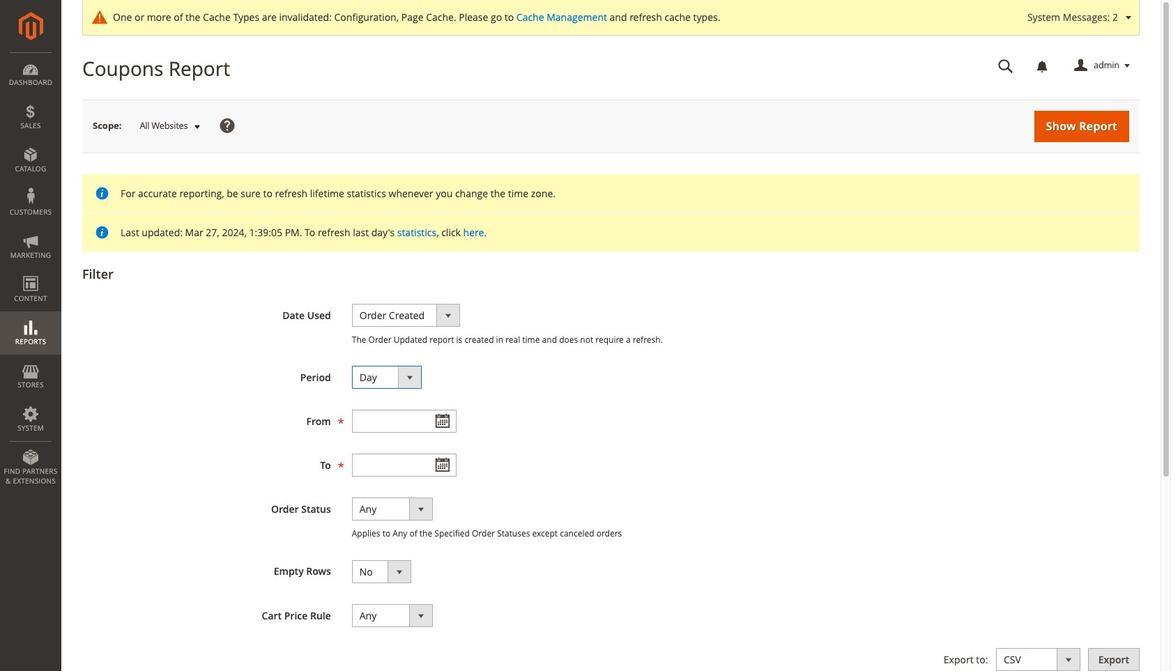 Task type: locate. For each thing, give the bounding box(es) containing it.
menu bar
[[0, 52, 61, 493]]

magento admin panel image
[[18, 12, 43, 40]]

None text field
[[352, 410, 456, 433], [352, 454, 456, 477], [352, 410, 456, 433], [352, 454, 456, 477]]

None text field
[[989, 54, 1023, 78]]



